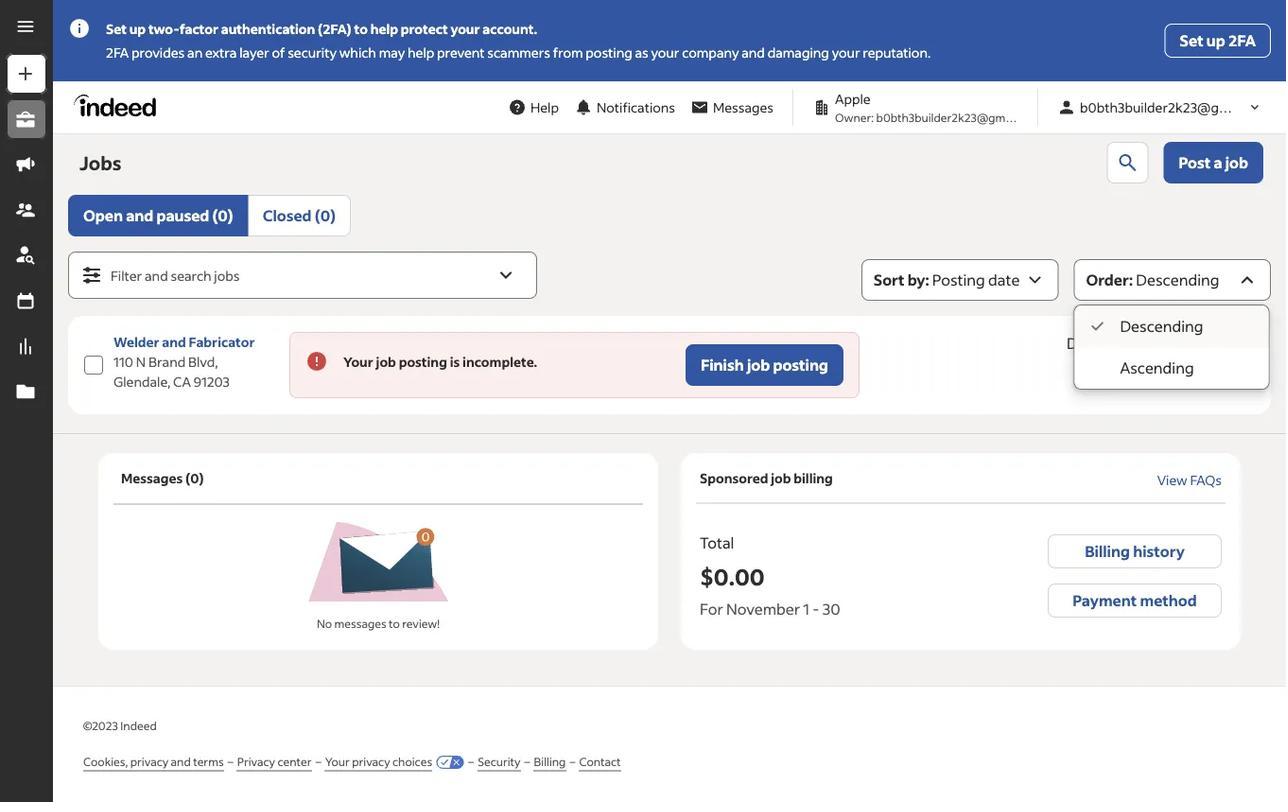 Task type: vqa. For each thing, say whether or not it's contained in the screenshot.
hire
no



Task type: locate. For each thing, give the bounding box(es) containing it.
(2fa)
[[318, 20, 352, 37]]

your up prevent
[[451, 20, 480, 37]]

your for your privacy choices
[[325, 754, 350, 769]]

and
[[742, 44, 765, 61], [126, 206, 154, 225], [145, 267, 168, 284], [162, 333, 186, 350], [171, 754, 191, 769]]

finish
[[701, 355, 744, 375]]

owner:
[[835, 110, 874, 124]]

apple owner: b0bth3builder2k23@gmail.com
[[835, 90, 1043, 124]]

posting inside button
[[773, 355, 829, 375]]

indeed
[[120, 718, 157, 733]]

2 horizontal spatial posting
[[773, 355, 829, 375]]

1 vertical spatial to
[[389, 616, 400, 631]]

0 horizontal spatial privacy
[[130, 754, 169, 769]]

job
[[1226, 153, 1249, 172], [376, 353, 396, 370], [747, 355, 770, 375], [771, 469, 791, 486]]

help down protect
[[408, 44, 434, 61]]

1 privacy from the left
[[130, 754, 169, 769]]

1 – from the left
[[228, 754, 233, 769]]

1 horizontal spatial b0bth3builder2k23@gmail.com
[[1080, 99, 1274, 116]]

$0.00
[[700, 561, 765, 591]]

job right "a"
[[1226, 153, 1249, 172]]

0 horizontal spatial set
[[106, 20, 127, 37]]

open and paused (0)
[[83, 206, 233, 225]]

your job posting is incomplete.
[[343, 353, 537, 370]]

job for your job posting is incomplete.
[[376, 353, 396, 370]]

order: descending
[[1086, 270, 1220, 289]]

0 vertical spatial your
[[343, 353, 373, 370]]

0 horizontal spatial posting
[[399, 353, 447, 370]]

november
[[726, 599, 800, 619]]

to up which
[[354, 20, 368, 37]]

up up b0bth3builder2k23@gmail.com "popup button"
[[1207, 31, 1226, 50]]

1 horizontal spatial up
[[1207, 31, 1226, 50]]

your right the as
[[651, 44, 680, 61]]

posting
[[933, 270, 985, 289]]

1 horizontal spatial 2fa
[[1229, 31, 1256, 50]]

history
[[1133, 542, 1185, 561]]

up left two-
[[129, 20, 146, 37]]

descending option
[[1075, 306, 1269, 347]]

set inside set up two-factor authentication (2fa) to help protect your account. 2fa provides an extra layer of security which may help prevent scammers from posting as your company and damaging your reputation.
[[106, 20, 127, 37]]

and right 'open'
[[126, 206, 154, 225]]

descending inside option
[[1120, 316, 1204, 336]]

messages (0)
[[121, 470, 204, 487]]

set left two-
[[106, 20, 127, 37]]

0 vertical spatial billing
[[1085, 542, 1130, 561]]

sort by: posting date
[[874, 270, 1020, 289]]

– right billing link
[[570, 754, 575, 769]]

ascending
[[1120, 358, 1194, 377]]

b0bth3builder2k23@gmail.com up 'post'
[[1080, 99, 1274, 116]]

and right filter
[[145, 267, 168, 284]]

– left billing link
[[525, 754, 530, 769]]

your privacy choices
[[325, 754, 432, 769]]

total $0.00 for november 1 - 30
[[700, 533, 841, 619]]

your up the apple
[[832, 44, 860, 61]]

set up b0bth3builder2k23@gmail.com "popup button"
[[1180, 31, 1204, 50]]

©2023
[[83, 718, 118, 733]]

to left review!
[[389, 616, 400, 631]]

incomplete.
[[463, 353, 537, 370]]

filter
[[111, 267, 142, 284]]

b0bth3builder2k23@gmail.com down "reputation."
[[876, 110, 1043, 124]]

– left security on the bottom left
[[468, 754, 474, 769]]

of
[[272, 44, 285, 61]]

terms
[[193, 754, 224, 769]]

110
[[114, 353, 133, 370]]

help up "may"
[[370, 20, 398, 37]]

job right the finish
[[747, 355, 770, 375]]

a
[[1214, 153, 1223, 172]]

and inside set up two-factor authentication (2fa) to help protect your account. 2fa provides an extra layer of security which may help prevent scammers from posting as your company and damaging your reputation.
[[742, 44, 765, 61]]

0 vertical spatial messages
[[713, 99, 774, 116]]

1 horizontal spatial help
[[408, 44, 434, 61]]

2 – from the left
[[316, 754, 321, 769]]

help button
[[500, 90, 567, 125]]

and up brand
[[162, 333, 186, 350]]

Select job checkbox
[[84, 356, 103, 375]]

ca
[[173, 373, 191, 390]]

0 horizontal spatial 2fa
[[106, 44, 129, 61]]

brand
[[148, 353, 186, 370]]

0 horizontal spatial b0bth3builder2k23@gmail.com
[[876, 110, 1043, 124]]

draft
[[1067, 333, 1104, 353]]

set up 2fa link
[[1165, 24, 1271, 58]]

and inside welder and fabricator 110 n brand blvd, glendale, ca 91203
[[162, 333, 186, 350]]

job title and location element
[[114, 332, 273, 392]]

extra
[[205, 44, 237, 61]]

jobs
[[214, 267, 240, 284]]

30
[[823, 599, 841, 619]]

may
[[379, 44, 405, 61]]

provides
[[132, 44, 185, 61]]

post a job link
[[1164, 142, 1264, 184]]

an
[[187, 44, 203, 61]]

b0bth3builder2k23@gmail.com button
[[1050, 90, 1274, 125]]

blvd,
[[188, 353, 218, 370]]

1 vertical spatial messages
[[121, 470, 183, 487]]

0 horizontal spatial help
[[370, 20, 398, 37]]

finish job posting
[[701, 355, 829, 375]]

scammers
[[487, 44, 550, 61]]

2fa inside set up two-factor authentication (2fa) to help protect your account. 2fa provides an extra layer of security which may help prevent scammers from posting as your company and damaging your reputation.
[[106, 44, 129, 61]]

1 vertical spatial your
[[325, 754, 350, 769]]

your
[[451, 20, 480, 37], [651, 44, 680, 61], [832, 44, 860, 61]]

posting for finish job posting
[[773, 355, 829, 375]]

cookies, privacy and terms – privacy center –
[[83, 754, 321, 769]]

no
[[317, 616, 332, 631]]

up
[[129, 20, 146, 37], [1207, 31, 1226, 50]]

descending
[[1136, 270, 1220, 289], [1120, 316, 1204, 336]]

apple
[[835, 90, 871, 107]]

0 horizontal spatial up
[[129, 20, 146, 37]]

1 horizontal spatial your
[[651, 44, 680, 61]]

1 horizontal spatial to
[[389, 616, 400, 631]]

1 horizontal spatial posting
[[586, 44, 633, 61]]

to
[[354, 20, 368, 37], [389, 616, 400, 631]]

0 horizontal spatial to
[[354, 20, 368, 37]]

fabricator
[[189, 333, 255, 350]]

1 horizontal spatial set
[[1180, 31, 1204, 50]]

posting for your job posting is incomplete.
[[399, 353, 447, 370]]

contact link
[[579, 753, 621, 771]]

1 horizontal spatial privacy
[[352, 754, 390, 769]]

job left is
[[376, 353, 396, 370]]

1 vertical spatial descending
[[1120, 316, 1204, 336]]

menu bar
[[0, 53, 53, 802]]

descending up descending option
[[1136, 270, 1220, 289]]

account.
[[483, 20, 537, 37]]

1 vertical spatial billing
[[534, 754, 566, 769]]

posting right the finish
[[773, 355, 829, 375]]

privacy down indeed
[[130, 754, 169, 769]]

up for 2fa
[[1207, 31, 1226, 50]]

messages for messages (0)
[[121, 470, 183, 487]]

up inside set up two-factor authentication (2fa) to help protect your account. 2fa provides an extra layer of security which may help prevent scammers from posting as your company and damaging your reputation.
[[129, 20, 146, 37]]

messages link
[[683, 90, 781, 125]]

1 horizontal spatial billing
[[1085, 542, 1130, 561]]

b0bth3builder2k23@gmail.com inside b0bth3builder2k23@gmail.com "popup button"
[[1080, 99, 1274, 116]]

0 vertical spatial to
[[354, 20, 368, 37]]

1 horizontal spatial (0)
[[212, 206, 233, 225]]

billing left contact
[[534, 754, 566, 769]]

job left billing
[[771, 469, 791, 486]]

filter and search jobs element
[[69, 253, 536, 298]]

descending up ascending
[[1120, 316, 1204, 336]]

set for set up 2fa
[[1180, 31, 1204, 50]]

set up 2fa
[[1180, 31, 1256, 50]]

messages
[[713, 99, 774, 116], [121, 470, 183, 487]]

– right 'center'
[[316, 754, 321, 769]]

posting
[[586, 44, 633, 61], [399, 353, 447, 370], [773, 355, 829, 375]]

posting left is
[[399, 353, 447, 370]]

– right terms
[[228, 754, 233, 769]]

view
[[1158, 472, 1188, 489]]

help
[[370, 20, 398, 37], [408, 44, 434, 61]]

company
[[682, 44, 739, 61]]

contact
[[579, 754, 621, 769]]

1 vertical spatial help
[[408, 44, 434, 61]]

no messages to review!
[[317, 616, 440, 631]]

choices
[[393, 754, 432, 769]]

job inside button
[[747, 355, 770, 375]]

2 horizontal spatial (0)
[[315, 206, 336, 225]]

0 horizontal spatial messages
[[121, 470, 183, 487]]

closed (0)
[[263, 206, 336, 225]]

0 vertical spatial help
[[370, 20, 398, 37]]

posting left the as
[[586, 44, 633, 61]]

sponsored
[[700, 469, 769, 486]]

set
[[106, 20, 127, 37], [1180, 31, 1204, 50]]

for
[[700, 599, 723, 619]]

billing inside billing history "link"
[[1085, 542, 1130, 561]]

and right company
[[742, 44, 765, 61]]

your privacy choices link
[[325, 753, 432, 771]]

and for open and paused (0)
[[126, 206, 154, 225]]

billing history
[[1085, 542, 1185, 561]]

(0) for closed (0)
[[315, 206, 336, 225]]

©2023 indeed
[[83, 718, 157, 733]]

privacy left choices
[[352, 754, 390, 769]]

n
[[136, 353, 146, 370]]

0 horizontal spatial (0)
[[185, 470, 204, 487]]

billing up payment
[[1085, 542, 1130, 561]]

2 privacy from the left
[[352, 754, 390, 769]]

and for filter and search jobs
[[145, 267, 168, 284]]

your inside finish job posting group
[[343, 353, 373, 370]]

1 horizontal spatial messages
[[713, 99, 774, 116]]



Task type: describe. For each thing, give the bounding box(es) containing it.
which
[[339, 44, 376, 61]]

closed
[[263, 206, 312, 225]]

review!
[[402, 616, 440, 631]]

b0bth3builder2k23@gmail.com inside apple owner: b0bth3builder2k23@gmail.com
[[876, 110, 1043, 124]]

post a job
[[1179, 153, 1249, 172]]

expand advanced search image
[[495, 264, 517, 287]]

protect
[[401, 20, 448, 37]]

3 – from the left
[[468, 754, 474, 769]]

to inside set up two-factor authentication (2fa) to help protect your account. 2fa provides an extra layer of security which may help prevent scammers from posting as your company and damaging your reputation.
[[354, 20, 368, 37]]

order: list box
[[1075, 306, 1269, 389]]

4 – from the left
[[525, 754, 530, 769]]

factor
[[179, 20, 219, 37]]

billing link
[[534, 753, 566, 771]]

your for your job posting is incomplete.
[[343, 353, 373, 370]]

job for finish job posting
[[747, 355, 770, 375]]

search candidates image
[[1117, 151, 1139, 174]]

payment
[[1073, 591, 1137, 610]]

billing
[[794, 469, 833, 486]]

and for welder and fabricator 110 n brand blvd, glendale, ca 91203
[[162, 333, 186, 350]]

glendale,
[[114, 373, 171, 390]]

by:
[[908, 270, 930, 289]]

welder
[[114, 333, 159, 350]]

authentication
[[221, 20, 315, 37]]

set for set up two-factor authentication (2fa) to help protect your account. 2fa provides an extra layer of security which may help prevent scammers from posting as your company and damaging your reputation.
[[106, 20, 127, 37]]

view faqs link
[[1158, 472, 1222, 489]]

layer
[[240, 44, 269, 61]]

filter and search jobs
[[111, 267, 240, 284]]

security link
[[478, 753, 521, 771]]

up for two-
[[129, 20, 146, 37]]

payment method
[[1073, 591, 1197, 610]]

0 horizontal spatial your
[[451, 20, 480, 37]]

security
[[478, 754, 521, 769]]

security
[[288, 44, 337, 61]]

method
[[1140, 591, 1197, 610]]

is
[[450, 353, 460, 370]]

0 vertical spatial descending
[[1136, 270, 1220, 289]]

(0) for messages (0)
[[185, 470, 204, 487]]

total
[[700, 533, 734, 552]]

welder and fabricator 110 n brand blvd, glendale, ca 91203
[[114, 333, 255, 390]]

finish job posting button
[[686, 344, 844, 386]]

center
[[278, 754, 312, 769]]

damaging
[[768, 44, 829, 61]]

and left terms
[[171, 754, 191, 769]]

view faqs
[[1158, 472, 1222, 489]]

faqs
[[1190, 472, 1222, 489]]

indeed home image
[[74, 94, 165, 117]]

from
[[553, 44, 583, 61]]

privacy
[[237, 754, 275, 769]]

1
[[803, 599, 810, 619]]

search
[[171, 267, 211, 284]]

privacy for choices
[[352, 754, 390, 769]]

2 horizontal spatial your
[[832, 44, 860, 61]]

messages for messages
[[713, 99, 774, 116]]

prevent
[[437, 44, 485, 61]]

billing history link
[[1048, 534, 1222, 569]]

cookies, privacy and terms link
[[83, 753, 224, 771]]

help
[[531, 99, 559, 116]]

as
[[635, 44, 649, 61]]

0 horizontal spatial billing
[[534, 754, 566, 769]]

finish job posting group
[[289, 332, 860, 398]]

two-
[[148, 20, 179, 37]]

welder and fabricator link
[[114, 333, 255, 350]]

-
[[813, 599, 820, 619]]

sort
[[874, 270, 905, 289]]

set up two-factor authentication (2fa) to help protect your account. 2fa provides an extra layer of security which may help prevent scammers from posting as your company and damaging your reputation.
[[106, 20, 931, 61]]

paused
[[157, 206, 209, 225]]

job for sponsored job billing
[[771, 469, 791, 486]]

messages
[[334, 616, 387, 631]]

jobs
[[79, 150, 121, 175]]

privacy for and
[[130, 754, 169, 769]]

apple owner: b0bth3builder2k23@gmail.com element
[[805, 89, 1043, 126]]

cookies,
[[83, 754, 128, 769]]

privacy center link
[[237, 753, 312, 771]]

notifications
[[597, 99, 675, 116]]

5 – from the left
[[570, 754, 575, 769]]

notifications button
[[567, 87, 683, 128]]

91203
[[194, 373, 230, 390]]

open
[[83, 206, 123, 225]]

order:
[[1086, 270, 1133, 289]]

reputation.
[[863, 44, 931, 61]]

posting inside set up two-factor authentication (2fa) to help protect your account. 2fa provides an extra layer of security which may help prevent scammers from posting as your company and damaging your reputation.
[[586, 44, 633, 61]]



